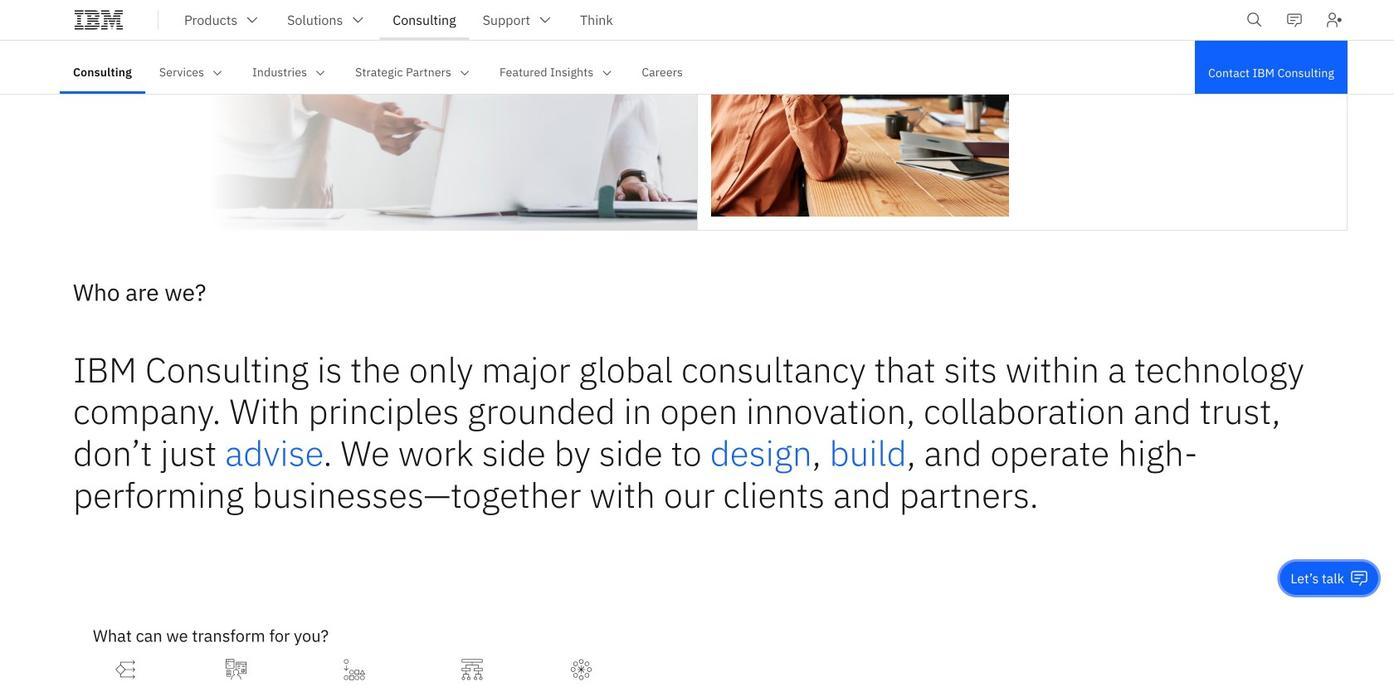 Task type: locate. For each thing, give the bounding box(es) containing it.
let's talk element
[[1291, 570, 1345, 588]]



